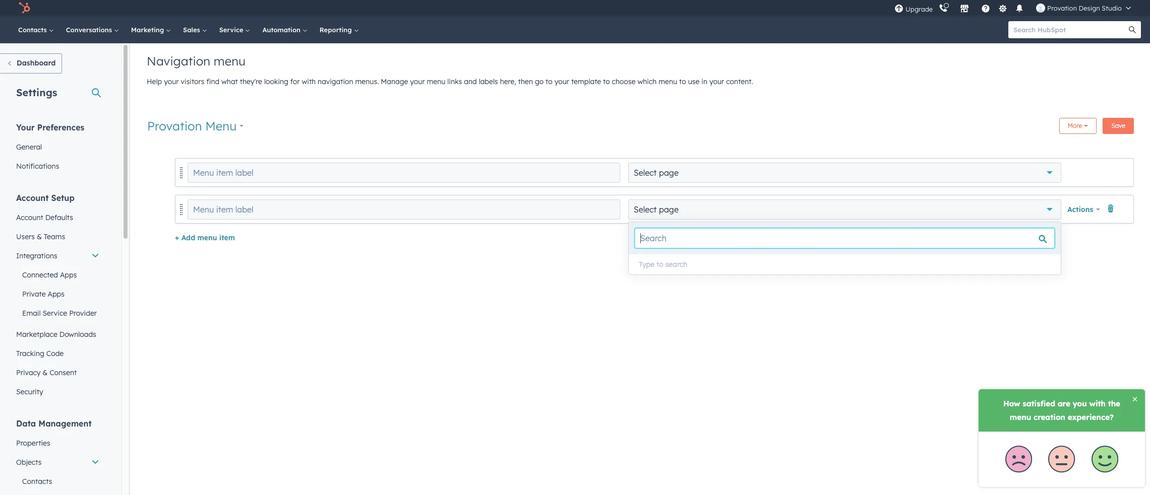 Task type: describe. For each thing, give the bounding box(es) containing it.
your preferences
[[16, 123, 84, 133]]

provation design studio button
[[1031, 0, 1138, 16]]

account setup
[[16, 193, 75, 203]]

0 vertical spatial contacts link
[[12, 16, 60, 43]]

connected apps link
[[10, 266, 105, 285]]

Search HubSpot search field
[[1009, 21, 1133, 38]]

item
[[219, 234, 235, 243]]

1 menu item label text field from the top
[[188, 163, 621, 183]]

navigation
[[147, 53, 210, 69]]

calling icon button
[[935, 2, 953, 15]]

type
[[639, 260, 655, 269]]

page for select page popup button
[[659, 168, 679, 178]]

select for select page popup button
[[634, 168, 657, 178]]

2 menu item label text field from the top
[[188, 200, 621, 220]]

data management element
[[10, 419, 105, 496]]

menu inside button
[[198, 234, 217, 243]]

properties
[[16, 439, 50, 449]]

data management
[[16, 419, 92, 429]]

dashboard
[[17, 59, 56, 68]]

objects button
[[10, 454, 105, 473]]

users & teams
[[16, 233, 65, 242]]

then
[[519, 77, 533, 86]]

1 your from the left
[[164, 77, 179, 86]]

provation design studio
[[1048, 4, 1123, 12]]

email service provider link
[[10, 304, 105, 323]]

type to search
[[639, 260, 688, 269]]

account defaults
[[16, 213, 73, 223]]

choose
[[612, 77, 636, 86]]

with
[[302, 77, 316, 86]]

provation menu button
[[147, 118, 244, 135]]

marketplaces button
[[955, 0, 976, 16]]

navigation menu
[[147, 53, 246, 69]]

data
[[16, 419, 36, 429]]

notifications
[[16, 162, 59, 171]]

select page button
[[629, 163, 1062, 183]]

labels
[[479, 77, 498, 86]]

4 your from the left
[[710, 77, 725, 86]]

notifications button
[[1012, 0, 1029, 16]]

setup
[[51, 193, 75, 203]]

add
[[181, 234, 195, 243]]

upgrade
[[906, 5, 933, 13]]

code
[[46, 350, 64, 359]]

in
[[702, 77, 708, 86]]

connected apps
[[22, 271, 77, 280]]

general
[[16, 143, 42, 152]]

privacy & consent
[[16, 369, 77, 378]]

marketplace downloads link
[[10, 325, 105, 345]]

james peterson image
[[1037, 4, 1046, 13]]

upgrade image
[[895, 4, 904, 13]]

manage
[[381, 77, 408, 86]]

settings link
[[997, 3, 1010, 13]]

help
[[147, 77, 162, 86]]

tracking code
[[16, 350, 64, 359]]

reporting link
[[314, 16, 365, 43]]

page for select page dropdown button
[[659, 205, 679, 215]]

search image
[[1130, 26, 1137, 33]]

go
[[535, 77, 544, 86]]

private apps
[[22, 290, 65, 299]]

select page for select page dropdown button
[[634, 205, 679, 215]]

0 vertical spatial contacts
[[18, 26, 49, 34]]

objects
[[16, 459, 42, 468]]

marketplaces image
[[961, 5, 970, 14]]

search
[[666, 260, 688, 269]]

security link
[[10, 383, 105, 402]]

search button
[[1125, 21, 1142, 38]]

downloads
[[59, 330, 96, 340]]

navigation
[[318, 77, 354, 86]]

& for privacy
[[43, 369, 48, 378]]

marketing
[[131, 26, 166, 34]]

save
[[1112, 122, 1126, 130]]

content.
[[727, 77, 754, 86]]

integrations
[[16, 252, 57, 261]]

sales link
[[177, 16, 213, 43]]

conversations
[[66, 26, 114, 34]]

email
[[22, 309, 41, 318]]

provation menu
[[147, 119, 237, 134]]

apps for connected apps
[[60, 271, 77, 280]]

notifications image
[[1016, 5, 1025, 14]]

tracking
[[16, 350, 44, 359]]

service link
[[213, 16, 257, 43]]

+
[[175, 234, 179, 243]]

template
[[572, 77, 601, 86]]

menu right the which
[[659, 77, 678, 86]]

they're
[[240, 77, 262, 86]]

security
[[16, 388, 43, 397]]



Task type: locate. For each thing, give the bounding box(es) containing it.
actions button
[[1068, 203, 1101, 217]]

private
[[22, 290, 46, 299]]

looking
[[264, 77, 289, 86]]

Menu item label text field
[[188, 163, 621, 183], [188, 200, 621, 220]]

select inside popup button
[[634, 168, 657, 178]]

&
[[37, 233, 42, 242], [43, 369, 48, 378]]

provation inside provation design studio popup button
[[1048, 4, 1078, 12]]

contacts
[[18, 26, 49, 34], [22, 478, 52, 487]]

settings
[[16, 86, 57, 99]]

provation left the menu
[[147, 119, 202, 134]]

to left use
[[680, 77, 687, 86]]

private apps link
[[10, 285, 105, 304]]

account up account defaults
[[16, 193, 49, 203]]

menus.
[[355, 77, 379, 86]]

use
[[689, 77, 700, 86]]

0 vertical spatial select
[[634, 168, 657, 178]]

defaults
[[45, 213, 73, 223]]

0 horizontal spatial &
[[37, 233, 42, 242]]

to
[[546, 77, 553, 86], [603, 77, 610, 86], [680, 77, 687, 86], [657, 260, 664, 269]]

what
[[222, 77, 238, 86]]

& inside privacy & consent link
[[43, 369, 48, 378]]

0 vertical spatial provation
[[1048, 4, 1078, 12]]

2 your from the left
[[410, 77, 425, 86]]

+ add menu item
[[175, 234, 235, 243]]

0 vertical spatial service
[[219, 26, 245, 34]]

to right go
[[546, 77, 553, 86]]

save button
[[1104, 118, 1135, 134]]

provation for provation design studio
[[1048, 4, 1078, 12]]

service right sales link
[[219, 26, 245, 34]]

links
[[448, 77, 462, 86]]

1 vertical spatial &
[[43, 369, 48, 378]]

2 page from the top
[[659, 205, 679, 215]]

here,
[[500, 77, 517, 86]]

account setup element
[[10, 193, 105, 402]]

consent
[[50, 369, 77, 378]]

actions
[[1068, 205, 1094, 214]]

to left choose
[[603, 77, 610, 86]]

your
[[16, 123, 35, 133]]

1 vertical spatial service
[[43, 309, 67, 318]]

your preferences element
[[10, 122, 105, 176]]

marketplace
[[16, 330, 57, 340]]

settings image
[[999, 4, 1008, 13]]

studio
[[1103, 4, 1123, 12]]

service inside account setup element
[[43, 309, 67, 318]]

0 vertical spatial &
[[37, 233, 42, 242]]

preferences
[[37, 123, 84, 133]]

teams
[[44, 233, 65, 242]]

0 vertical spatial select page
[[634, 168, 679, 178]]

account for account setup
[[16, 193, 49, 203]]

your
[[164, 77, 179, 86], [410, 77, 425, 86], [555, 77, 570, 86], [710, 77, 725, 86]]

account defaults link
[[10, 208, 105, 228]]

to right type
[[657, 260, 664, 269]]

account
[[16, 193, 49, 203], [16, 213, 43, 223]]

provation right james peterson icon
[[1048, 4, 1078, 12]]

select page for select page popup button
[[634, 168, 679, 178]]

hubspot image
[[18, 2, 30, 14]]

select page inside popup button
[[634, 168, 679, 178]]

1 vertical spatial select
[[634, 205, 657, 215]]

design
[[1079, 4, 1101, 12]]

1 vertical spatial contacts
[[22, 478, 52, 487]]

service
[[219, 26, 245, 34], [43, 309, 67, 318]]

& right privacy
[[43, 369, 48, 378]]

1 page from the top
[[659, 168, 679, 178]]

1 vertical spatial select page
[[634, 205, 679, 215]]

more
[[1069, 122, 1083, 130]]

menu left links
[[427, 77, 446, 86]]

general link
[[10, 138, 105, 157]]

help button
[[978, 0, 995, 16]]

& right users
[[37, 233, 42, 242]]

select page inside dropdown button
[[634, 205, 679, 215]]

apps for private apps
[[48, 290, 65, 299]]

contacts inside data management element
[[22, 478, 52, 487]]

visitors
[[181, 77, 205, 86]]

contacts link
[[12, 16, 60, 43], [10, 473, 105, 492]]

automation link
[[257, 16, 314, 43]]

service down private apps link
[[43, 309, 67, 318]]

users
[[16, 233, 35, 242]]

privacy
[[16, 369, 41, 378]]

page inside dropdown button
[[659, 205, 679, 215]]

1 vertical spatial apps
[[48, 290, 65, 299]]

1 vertical spatial menu item label text field
[[188, 200, 621, 220]]

1 vertical spatial page
[[659, 205, 679, 215]]

menu
[[894, 0, 1139, 16]]

contacts down 'hubspot' link
[[18, 26, 49, 34]]

apps up email service provider link at bottom
[[48, 290, 65, 299]]

provation for provation menu
[[147, 119, 202, 134]]

1 select page from the top
[[634, 168, 679, 178]]

0 horizontal spatial provation
[[147, 119, 202, 134]]

0 vertical spatial account
[[16, 193, 49, 203]]

1 select from the top
[[634, 168, 657, 178]]

dashboard link
[[0, 53, 62, 74]]

tracking code link
[[10, 345, 105, 364]]

reporting
[[320, 26, 354, 34]]

2 select page from the top
[[634, 205, 679, 215]]

account up users
[[16, 213, 43, 223]]

connected
[[22, 271, 58, 280]]

integrations button
[[10, 247, 105, 266]]

your right help
[[164, 77, 179, 86]]

apps
[[60, 271, 77, 280], [48, 290, 65, 299]]

help image
[[982, 5, 991, 14]]

automation
[[263, 26, 303, 34]]

select inside dropdown button
[[634, 205, 657, 215]]

0 horizontal spatial service
[[43, 309, 67, 318]]

menu right add
[[198, 234, 217, 243]]

Search search field
[[635, 229, 1056, 249]]

calling icon image
[[940, 4, 949, 13]]

users & teams link
[[10, 228, 105, 247]]

page inside popup button
[[659, 168, 679, 178]]

which
[[638, 77, 657, 86]]

provation inside provation menu popup button
[[147, 119, 202, 134]]

menu up what
[[214, 53, 246, 69]]

+ add menu item button
[[175, 232, 235, 244]]

contacts down objects
[[22, 478, 52, 487]]

1 vertical spatial contacts link
[[10, 473, 105, 492]]

1 horizontal spatial service
[[219, 26, 245, 34]]

select
[[634, 168, 657, 178], [634, 205, 657, 215]]

help your visitors find what they're looking for with navigation menus. manage your menu links and labels here, then go to your template to choose which menu to use in your content.
[[147, 77, 754, 86]]

provider
[[69, 309, 97, 318]]

0 vertical spatial page
[[659, 168, 679, 178]]

properties link
[[10, 434, 105, 454]]

1 vertical spatial account
[[16, 213, 43, 223]]

2 account from the top
[[16, 213, 43, 223]]

page
[[659, 168, 679, 178], [659, 205, 679, 215]]

1 horizontal spatial provation
[[1048, 4, 1078, 12]]

hubspot link
[[12, 2, 38, 14]]

notifications link
[[10, 157, 105, 176]]

more button
[[1060, 118, 1098, 134]]

sales
[[183, 26, 202, 34]]

management
[[38, 419, 92, 429]]

apps down integrations button
[[60, 271, 77, 280]]

select page button
[[629, 200, 1062, 220]]

& inside users & teams link
[[37, 233, 42, 242]]

menu containing provation design studio
[[894, 0, 1139, 16]]

your right 'manage' on the top of the page
[[410, 77, 425, 86]]

marketing link
[[125, 16, 177, 43]]

select for select page dropdown button
[[634, 205, 657, 215]]

your right the "in" on the right
[[710, 77, 725, 86]]

1 vertical spatial provation
[[147, 119, 202, 134]]

your right go
[[555, 77, 570, 86]]

marketplace downloads
[[16, 330, 96, 340]]

1 account from the top
[[16, 193, 49, 203]]

account for account defaults
[[16, 213, 43, 223]]

3 your from the left
[[555, 77, 570, 86]]

contacts link down objects
[[10, 473, 105, 492]]

1 horizontal spatial &
[[43, 369, 48, 378]]

privacy & consent link
[[10, 364, 105, 383]]

& for users
[[37, 233, 42, 242]]

provation
[[1048, 4, 1078, 12], [147, 119, 202, 134]]

0 vertical spatial apps
[[60, 271, 77, 280]]

0 vertical spatial menu item label text field
[[188, 163, 621, 183]]

find
[[207, 77, 220, 86]]

contacts link down 'hubspot' link
[[12, 16, 60, 43]]

menu
[[205, 119, 237, 134]]

2 select from the top
[[634, 205, 657, 215]]

email service provider
[[22, 309, 97, 318]]



Task type: vqa. For each thing, say whether or not it's contained in the screenshot.
first page from the top
yes



